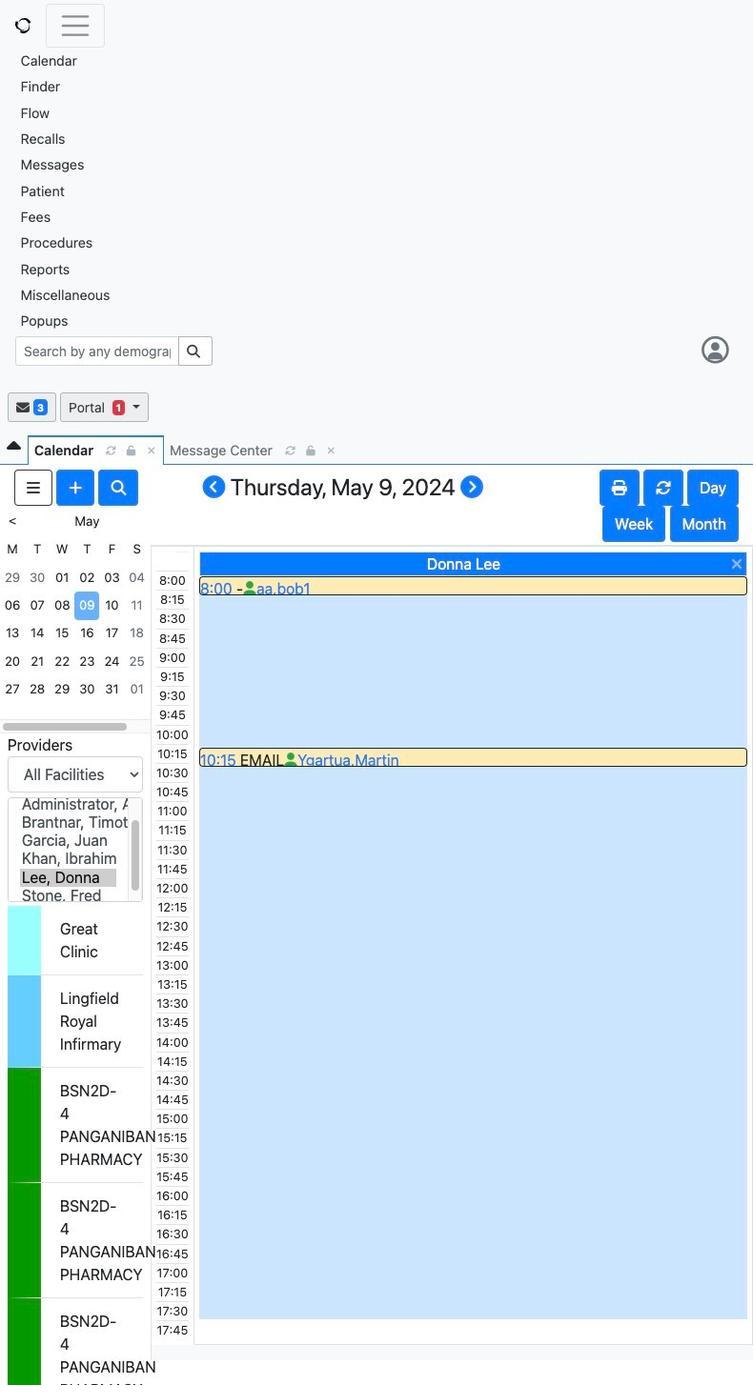Task type: locate. For each thing, give the bounding box(es) containing it.
envelope image
[[16, 401, 30, 414]]

main menu logo image
[[15, 18, 31, 33]]

Search by any demographics text field
[[15, 336, 179, 366]]

toggle navigation image
[[58, 9, 92, 43]]

toggle the patient panel image
[[7, 435, 21, 458]]

search for patient by entering whole or part of any demographics field information image
[[187, 345, 204, 358]]



Task type: describe. For each thing, give the bounding box(es) containing it.
current user image
[[698, 337, 732, 365]]



